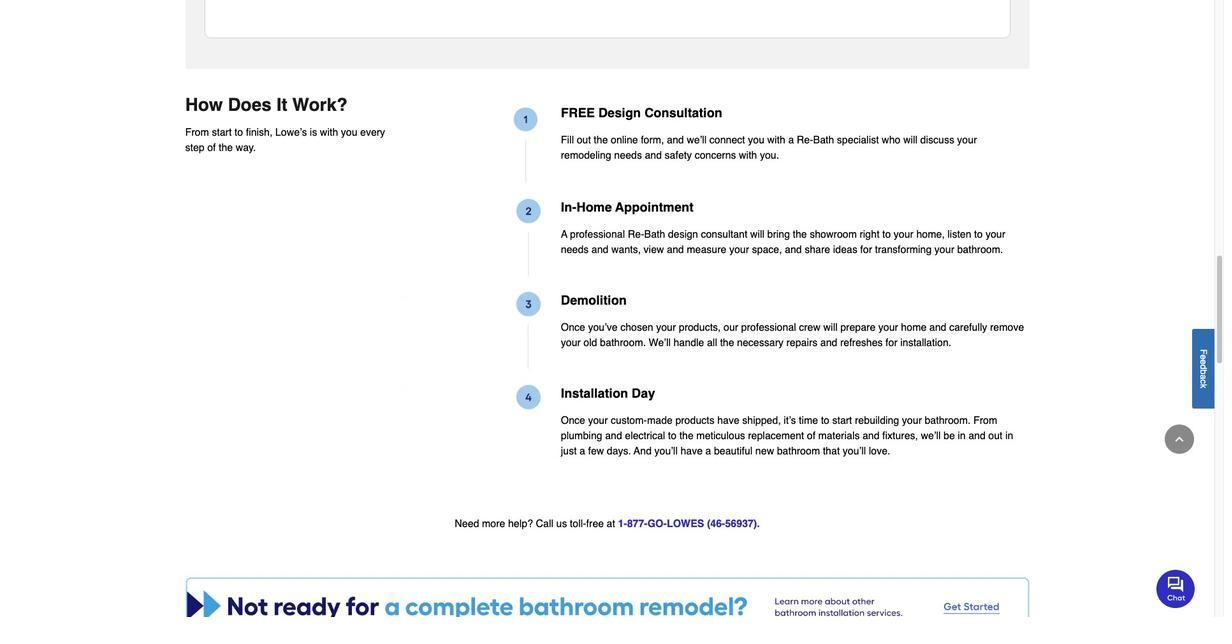 Task type: vqa. For each thing, say whether or not it's contained in the screenshot.
the Wholesome Essentials Adult Chicken Brown Rice and Sweet Potato 30 lb - Dry Dog Food with Omega 3 & 6 Fatty Acids for Healthy Skin & Coat link's the Add to Cart
no



Task type: locate. For each thing, give the bounding box(es) containing it.
0 horizontal spatial in
[[958, 431, 966, 442]]

not ready for a complete bathroom remodel? learn more about other bathroom installation services. image
[[185, 578, 1030, 617]]

out
[[577, 135, 591, 146], [989, 431, 1003, 442]]

work?
[[292, 95, 348, 115]]

call
[[536, 518, 554, 530]]

from inside from start to finish, lowe's is with you every step of the way.
[[185, 127, 209, 139]]

your up plumbing
[[588, 415, 608, 427]]

will right who
[[904, 135, 918, 146]]

0 horizontal spatial professional
[[570, 229, 625, 241]]

1 horizontal spatial will
[[824, 322, 838, 334]]

wants,
[[612, 245, 641, 256]]

rebuilding
[[855, 415, 900, 427]]

needs
[[614, 150, 642, 162], [561, 245, 589, 256]]

1 vertical spatial have
[[681, 446, 703, 457]]

0 vertical spatial bathroom.
[[958, 245, 1004, 256]]

(46-
[[707, 518, 725, 530]]

with left you.
[[739, 150, 757, 162]]

you left every
[[341, 127, 358, 139]]

2 once from the top
[[561, 415, 586, 427]]

old
[[584, 338, 597, 349]]

chosen
[[621, 322, 654, 334]]

how
[[185, 95, 223, 115]]

love.
[[869, 446, 891, 457]]

1 horizontal spatial you
[[748, 135, 765, 146]]

and left wants,
[[592, 245, 609, 256]]

you'll down materials
[[843, 446, 866, 457]]

needs down online
[[614, 150, 642, 162]]

have down products at right
[[681, 446, 703, 457]]

professional down home
[[570, 229, 625, 241]]

will inside fill out the online form, and we'll connect you with a re-bath specialist who will discuss your remodeling needs and safety concerns with you.
[[904, 135, 918, 146]]

and down design at right top
[[667, 245, 684, 256]]

will
[[904, 135, 918, 146], [751, 229, 765, 241], [824, 322, 838, 334]]

to
[[235, 127, 243, 139], [883, 229, 891, 241], [975, 229, 983, 241], [821, 415, 830, 427], [668, 431, 677, 442]]

1 vertical spatial once
[[561, 415, 586, 427]]

1 vertical spatial will
[[751, 229, 765, 241]]

safety
[[665, 150, 692, 162]]

1 horizontal spatial for
[[886, 338, 898, 349]]

the right 'bring'
[[793, 229, 807, 241]]

free design consultation
[[561, 106, 723, 121]]

for
[[861, 245, 873, 256], [886, 338, 898, 349]]

re- up wants,
[[628, 229, 645, 241]]

concerns
[[695, 150, 736, 162]]

help?
[[508, 518, 533, 530]]

design
[[668, 229, 698, 241]]

of down time
[[807, 431, 816, 442]]

0 vertical spatial we'll
[[687, 135, 707, 146]]

your up transforming
[[894, 229, 914, 241]]

re-
[[797, 135, 814, 146], [628, 229, 645, 241]]

0 vertical spatial for
[[861, 245, 873, 256]]

1 you'll from the left
[[655, 446, 678, 457]]

way.
[[236, 142, 256, 154]]

1 horizontal spatial needs
[[614, 150, 642, 162]]

once for demolition
[[561, 322, 586, 334]]

every
[[360, 127, 385, 139]]

needs inside fill out the online form, and we'll connect you with a re-bath specialist who will discuss your remodeling needs and safety concerns with you.
[[614, 150, 642, 162]]

installation
[[561, 386, 628, 401]]

start inside once your custom-made products have shipped, it's time to start rebuilding your bathroom. from plumbing and electrical to the meticulous replacement of materials and fixtures, we'll be in and out in just a few days. and you'll have a beautiful new bathroom that you'll love.
[[833, 415, 852, 427]]

necessary
[[737, 338, 784, 349]]

a
[[789, 135, 794, 146], [1199, 374, 1209, 379], [580, 446, 586, 457], [706, 446, 711, 457]]

k
[[1199, 384, 1209, 388]]

0 vertical spatial professional
[[570, 229, 625, 241]]

professional
[[570, 229, 625, 241], [742, 322, 797, 334]]

0 vertical spatial from
[[185, 127, 209, 139]]

1 vertical spatial needs
[[561, 245, 589, 256]]

your left home
[[879, 322, 899, 334]]

free
[[561, 106, 595, 121]]

time
[[799, 415, 818, 427]]

1 vertical spatial start
[[833, 415, 852, 427]]

0 vertical spatial out
[[577, 135, 591, 146]]

0 vertical spatial bath
[[814, 135, 835, 146]]

1 horizontal spatial in
[[1006, 431, 1014, 442]]

just
[[561, 446, 577, 457]]

remodeling
[[561, 150, 612, 162]]

bathroom.
[[958, 245, 1004, 256], [600, 338, 646, 349], [925, 415, 971, 427]]

to right listen
[[975, 229, 983, 241]]

1 horizontal spatial re-
[[797, 135, 814, 146]]

will inside once you've chosen your products, our professional crew will prepare your home and carefully remove your old bathroom. we'll handle all the necessary repairs and refreshes for installation.
[[824, 322, 838, 334]]

the down products at right
[[680, 431, 694, 442]]

made
[[647, 415, 673, 427]]

with
[[320, 127, 338, 139], [768, 135, 786, 146], [739, 150, 757, 162]]

start up materials
[[833, 415, 852, 427]]

0 horizontal spatial will
[[751, 229, 765, 241]]

needs down a
[[561, 245, 589, 256]]

carefully
[[950, 322, 988, 334]]

1 vertical spatial for
[[886, 338, 898, 349]]

the inside from start to finish, lowe's is with you every step of the way.
[[219, 142, 233, 154]]

1 horizontal spatial start
[[833, 415, 852, 427]]

1 vertical spatial bath
[[645, 229, 666, 241]]

with up you.
[[768, 135, 786, 146]]

bath up view
[[645, 229, 666, 241]]

for down the 'right'
[[861, 245, 873, 256]]

bathroom. up be
[[925, 415, 971, 427]]

e up the b
[[1199, 360, 1209, 365]]

0 horizontal spatial bath
[[645, 229, 666, 241]]

and down form,
[[645, 150, 662, 162]]

need more help? call us toll-free at 1-877-go-lowes (46-56937).
[[455, 518, 760, 530]]

lowes
[[667, 518, 705, 530]]

a professional re-bath design consultant will bring the showroom right to your home, listen to your needs and wants, view and measure your space, and share ideas for transforming your bathroom.
[[561, 229, 1006, 256]]

we'll left be
[[921, 431, 941, 442]]

once inside once your custom-made products have shipped, it's time to start rebuilding your bathroom. from plumbing and electrical to the meticulous replacement of materials and fixtures, we'll be in and out in just a few days. and you'll have a beautiful new bathroom that you'll love.
[[561, 415, 586, 427]]

2 vertical spatial bathroom.
[[925, 415, 971, 427]]

0 horizontal spatial with
[[320, 127, 338, 139]]

bathroom
[[777, 446, 820, 457]]

to up way.
[[235, 127, 243, 139]]

a inside button
[[1199, 374, 1209, 379]]

professional inside 'a professional re-bath design consultant will bring the showroom right to your home, listen to your needs and wants, view and measure your space, and share ideas for transforming your bathroom.'
[[570, 229, 625, 241]]

will right crew at the bottom right of page
[[824, 322, 838, 334]]

877-
[[627, 518, 648, 530]]

0 horizontal spatial start
[[212, 127, 232, 139]]

1 horizontal spatial you'll
[[843, 446, 866, 457]]

e
[[1199, 355, 1209, 360], [1199, 360, 1209, 365]]

1 horizontal spatial have
[[718, 415, 740, 427]]

demolition
[[561, 294, 627, 308]]

1 vertical spatial professional
[[742, 322, 797, 334]]

d
[[1199, 364, 1209, 369]]

bathroom. down chosen
[[600, 338, 646, 349]]

0 horizontal spatial for
[[861, 245, 873, 256]]

we'll
[[687, 135, 707, 146], [921, 431, 941, 442]]

once up plumbing
[[561, 415, 586, 427]]

and up safety
[[667, 135, 684, 146]]

listen
[[948, 229, 972, 241]]

handle
[[674, 338, 704, 349]]

we'll up safety
[[687, 135, 707, 146]]

of inside once your custom-made products have shipped, it's time to start rebuilding your bathroom. from plumbing and electrical to the meticulous replacement of materials and fixtures, we'll be in and out in just a few days. and you'll have a beautiful new bathroom that you'll love.
[[807, 431, 816, 442]]

have up 'meticulous'
[[718, 415, 740, 427]]

discuss
[[921, 135, 955, 146]]

consultation
[[645, 106, 723, 121]]

1 e from the top
[[1199, 355, 1209, 360]]

for right refreshes
[[886, 338, 898, 349]]

and down 'bring'
[[785, 245, 802, 256]]

0 horizontal spatial you
[[341, 127, 358, 139]]

1 vertical spatial of
[[807, 431, 816, 442]]

1 horizontal spatial bath
[[814, 135, 835, 146]]

1 horizontal spatial we'll
[[921, 431, 941, 442]]

1 vertical spatial re-
[[628, 229, 645, 241]]

0 horizontal spatial of
[[207, 142, 216, 154]]

0 vertical spatial of
[[207, 142, 216, 154]]

that
[[823, 446, 840, 457]]

2 vertical spatial will
[[824, 322, 838, 334]]

0 horizontal spatial re-
[[628, 229, 645, 241]]

1 horizontal spatial from
[[974, 415, 998, 427]]

the up remodeling
[[594, 135, 608, 146]]

does
[[228, 95, 272, 115]]

bath
[[814, 135, 835, 146], [645, 229, 666, 241]]

the right all
[[720, 338, 735, 349]]

bath left specialist
[[814, 135, 835, 146]]

1 vertical spatial from
[[974, 415, 998, 427]]

an icon of the number 3. image
[[399, 292, 541, 370]]

from start to finish, lowe's is with you every step of the way.
[[185, 127, 385, 154]]

once up 'old'
[[561, 322, 586, 334]]

1 horizontal spatial professional
[[742, 322, 797, 334]]

bathroom. inside once your custom-made products have shipped, it's time to start rebuilding your bathroom. from plumbing and electrical to the meticulous replacement of materials and fixtures, we'll be in and out in just a few days. and you'll have a beautiful new bathroom that you'll love.
[[925, 415, 971, 427]]

of right step
[[207, 142, 216, 154]]

out right be
[[989, 431, 1003, 442]]

have
[[718, 415, 740, 427], [681, 446, 703, 457]]

to down made
[[668, 431, 677, 442]]

an icon of the number 4. image
[[399, 385, 541, 463]]

0 vertical spatial needs
[[614, 150, 642, 162]]

remove
[[991, 322, 1025, 334]]

and
[[667, 135, 684, 146], [645, 150, 662, 162], [592, 245, 609, 256], [667, 245, 684, 256], [785, 245, 802, 256], [930, 322, 947, 334], [821, 338, 838, 349], [605, 431, 622, 442], [863, 431, 880, 442], [969, 431, 986, 442]]

professional inside once you've chosen your products, our professional crew will prepare your home and carefully remove your old bathroom. we'll handle all the necessary repairs and refreshes for installation.
[[742, 322, 797, 334]]

0 vertical spatial have
[[718, 415, 740, 427]]

2 you'll from the left
[[843, 446, 866, 457]]

an icon of the number 2. image
[[399, 199, 541, 277]]

2 horizontal spatial will
[[904, 135, 918, 146]]

bath inside fill out the online form, and we'll connect you with a re-bath specialist who will discuss your remodeling needs and safety concerns with you.
[[814, 135, 835, 146]]

start down how
[[212, 127, 232, 139]]

re- left specialist
[[797, 135, 814, 146]]

0 horizontal spatial we'll
[[687, 135, 707, 146]]

out up remodeling
[[577, 135, 591, 146]]

b
[[1199, 369, 1209, 374]]

0 horizontal spatial from
[[185, 127, 209, 139]]

1 vertical spatial we'll
[[921, 431, 941, 442]]

0 horizontal spatial you'll
[[655, 446, 678, 457]]

fixtures,
[[883, 431, 918, 442]]

connect
[[710, 135, 745, 146]]

0 vertical spatial once
[[561, 322, 586, 334]]

f e e d b a c k button
[[1193, 329, 1215, 409]]

with right is on the top left
[[320, 127, 338, 139]]

bathroom. down listen
[[958, 245, 1004, 256]]

0 vertical spatial start
[[212, 127, 232, 139]]

the left way.
[[219, 142, 233, 154]]

0 horizontal spatial out
[[577, 135, 591, 146]]

and down crew at the bottom right of page
[[821, 338, 838, 349]]

0 vertical spatial will
[[904, 135, 918, 146]]

meticulous
[[697, 431, 745, 442]]

will up space, at the right of the page
[[751, 229, 765, 241]]

it
[[277, 95, 287, 115]]

1 vertical spatial out
[[989, 431, 1003, 442]]

e up the d
[[1199, 355, 1209, 360]]

your right discuss
[[958, 135, 977, 146]]

your down home,
[[935, 245, 955, 256]]

1 horizontal spatial of
[[807, 431, 816, 442]]

home
[[901, 322, 927, 334]]

0 vertical spatial re-
[[797, 135, 814, 146]]

in-
[[561, 201, 577, 215]]

1 once from the top
[[561, 322, 586, 334]]

a
[[561, 229, 568, 241]]

for inside 'a professional re-bath design consultant will bring the showroom right to your home, listen to your needs and wants, view and measure your space, and share ideas for transforming your bathroom.'
[[861, 245, 873, 256]]

1-877-go-lowes (46-56937). link
[[618, 518, 760, 530]]

once inside once you've chosen your products, our professional crew will prepare your home and carefully remove your old bathroom. we'll handle all the necessary repairs and refreshes for installation.
[[561, 322, 586, 334]]

professional up necessary on the bottom right of page
[[742, 322, 797, 334]]

1 horizontal spatial out
[[989, 431, 1003, 442]]

you'll right "and"
[[655, 446, 678, 457]]

your left 'old'
[[561, 338, 581, 349]]

of inside from start to finish, lowe's is with you every step of the way.
[[207, 142, 216, 154]]

0 horizontal spatial needs
[[561, 245, 589, 256]]

1 vertical spatial bathroom.
[[600, 338, 646, 349]]

from
[[185, 127, 209, 139], [974, 415, 998, 427]]

you up you.
[[748, 135, 765, 146]]



Task type: describe. For each thing, give the bounding box(es) containing it.
you.
[[760, 150, 780, 162]]

share
[[805, 245, 831, 256]]

an icon of the number 1. image
[[399, 105, 541, 184]]

you inside from start to finish, lowe's is with you every step of the way.
[[341, 127, 358, 139]]

re- inside 'a professional re-bath design consultant will bring the showroom right to your home, listen to your needs and wants, view and measure your space, and share ideas for transforming your bathroom.'
[[628, 229, 645, 241]]

we'll
[[649, 338, 671, 349]]

56937).
[[725, 518, 760, 530]]

re- inside fill out the online form, and we'll connect you with a re-bath specialist who will discuss your remodeling needs and safety concerns with you.
[[797, 135, 814, 146]]

installation day
[[561, 386, 655, 401]]

your down "consultant"
[[730, 245, 749, 256]]

fill
[[561, 135, 574, 146]]

the inside fill out the online form, and we'll connect you with a re-bath specialist who will discuss your remodeling needs and safety concerns with you.
[[594, 135, 608, 146]]

bath inside 'a professional re-bath design consultant will bring the showroom right to your home, listen to your needs and wants, view and measure your space, and share ideas for transforming your bathroom.'
[[645, 229, 666, 241]]

2 in from the left
[[1006, 431, 1014, 442]]

once you've chosen your products, our professional crew will prepare your home and carefully remove your old bathroom. we'll handle all the necessary repairs and refreshes for installation.
[[561, 322, 1025, 349]]

we'll inside fill out the online form, and we'll connect you with a re-bath specialist who will discuss your remodeling needs and safety concerns with you.
[[687, 135, 707, 146]]

f
[[1199, 349, 1209, 355]]

go-
[[648, 518, 667, 530]]

more
[[482, 518, 505, 530]]

form,
[[641, 135, 664, 146]]

1 horizontal spatial with
[[739, 150, 757, 162]]

and up days.
[[605, 431, 622, 442]]

measure
[[687, 245, 727, 256]]

0 horizontal spatial have
[[681, 446, 703, 457]]

toll-
[[570, 518, 587, 530]]

your up "fixtures,"
[[902, 415, 922, 427]]

needs inside 'a professional re-bath design consultant will bring the showroom right to your home, listen to your needs and wants, view and measure your space, and share ideas for transforming your bathroom.'
[[561, 245, 589, 256]]

lowe's
[[275, 127, 307, 139]]

home
[[577, 201, 612, 215]]

out inside once your custom-made products have shipped, it's time to start rebuilding your bathroom. from plumbing and electrical to the meticulous replacement of materials and fixtures, we'll be in and out in just a few days. and you'll have a beautiful new bathroom that you'll love.
[[989, 431, 1003, 442]]

shipped,
[[743, 415, 781, 427]]

1 in from the left
[[958, 431, 966, 442]]

space,
[[752, 245, 782, 256]]

your inside fill out the online form, and we'll connect you with a re-bath specialist who will discuss your remodeling needs and safety concerns with you.
[[958, 135, 977, 146]]

specialist
[[837, 135, 879, 146]]

day
[[632, 386, 655, 401]]

fill out the online form, and we'll connect you with a re-bath specialist who will discuss your remodeling needs and safety concerns with you.
[[561, 135, 977, 162]]

consultant
[[701, 229, 748, 241]]

for inside once you've chosen your products, our professional crew will prepare your home and carefully remove your old bathroom. we'll handle all the necessary repairs and refreshes for installation.
[[886, 338, 898, 349]]

few
[[588, 446, 604, 457]]

scroll to top element
[[1165, 425, 1195, 454]]

us
[[556, 518, 567, 530]]

from inside once your custom-made products have shipped, it's time to start rebuilding your bathroom. from plumbing and electrical to the meticulous replacement of materials and fixtures, we'll be in and out in just a few days. and you'll have a beautiful new bathroom that you'll love.
[[974, 415, 998, 427]]

the inside once you've chosen your products, our professional crew will prepare your home and carefully remove your old bathroom. we'll handle all the necessary repairs and refreshes for installation.
[[720, 338, 735, 349]]

chevron up image
[[1174, 433, 1186, 446]]

replacement
[[748, 431, 804, 442]]

to right time
[[821, 415, 830, 427]]

and right be
[[969, 431, 986, 442]]

appointment
[[615, 201, 694, 215]]

view
[[644, 245, 664, 256]]

out inside fill out the online form, and we'll connect you with a re-bath specialist who will discuss your remodeling needs and safety concerns with you.
[[577, 135, 591, 146]]

it's
[[784, 415, 796, 427]]

how does it work?
[[185, 95, 348, 115]]

finish,
[[246, 127, 273, 139]]

we'll inside once your custom-made products have shipped, it's time to start rebuilding your bathroom. from plumbing and electrical to the meticulous replacement of materials and fixtures, we'll be in and out in just a few days. and you'll have a beautiful new bathroom that you'll love.
[[921, 431, 941, 442]]

chat invite button image
[[1157, 569, 1196, 608]]

and
[[634, 446, 652, 457]]

design
[[599, 106, 641, 121]]

the inside 'a professional re-bath design consultant will bring the showroom right to your home, listen to your needs and wants, view and measure your space, and share ideas for transforming your bathroom.'
[[793, 229, 807, 241]]

your up we'll
[[656, 322, 676, 334]]

2 horizontal spatial with
[[768, 135, 786, 146]]

step
[[185, 142, 205, 154]]

be
[[944, 431, 955, 442]]

electrical
[[625, 431, 666, 442]]

start inside from start to finish, lowe's is with you every step of the way.
[[212, 127, 232, 139]]

bathroom. inside once you've chosen your products, our professional crew will prepare your home and carefully remove your old bathroom. we'll handle all the necessary repairs and refreshes for installation.
[[600, 338, 646, 349]]

materials
[[819, 431, 860, 442]]

1-
[[618, 518, 627, 530]]

beautiful
[[714, 446, 753, 457]]

to right the 'right'
[[883, 229, 891, 241]]

all
[[707, 338, 718, 349]]

will inside 'a professional re-bath design consultant will bring the showroom right to your home, listen to your needs and wants, view and measure your space, and share ideas for transforming your bathroom.'
[[751, 229, 765, 241]]

new
[[756, 446, 774, 457]]

ideas
[[833, 245, 858, 256]]

need
[[455, 518, 479, 530]]

f e e d b a c k
[[1199, 349, 1209, 388]]

free
[[587, 518, 604, 530]]

with inside from start to finish, lowe's is with you every step of the way.
[[320, 127, 338, 139]]

once your custom-made products have shipped, it's time to start rebuilding your bathroom. from plumbing and electrical to the meticulous replacement of materials and fixtures, we'll be in and out in just a few days. and you'll have a beautiful new bathroom that you'll love.
[[561, 415, 1014, 457]]

who
[[882, 135, 901, 146]]

bathroom. inside 'a professional re-bath design consultant will bring the showroom right to your home, listen to your needs and wants, view and measure your space, and share ideas for transforming your bathroom.'
[[958, 245, 1004, 256]]

your right listen
[[986, 229, 1006, 241]]

products
[[676, 415, 715, 427]]

to inside from start to finish, lowe's is with you every step of the way.
[[235, 127, 243, 139]]

our
[[724, 322, 739, 334]]

2 e from the top
[[1199, 360, 1209, 365]]

at
[[607, 518, 615, 530]]

online
[[611, 135, 638, 146]]

refreshes
[[841, 338, 883, 349]]

c
[[1199, 379, 1209, 384]]

right
[[860, 229, 880, 241]]

plumbing
[[561, 431, 603, 442]]

showroom
[[810, 229, 857, 241]]

the inside once your custom-made products have shipped, it's time to start rebuilding your bathroom. from plumbing and electrical to the meticulous replacement of materials and fixtures, we'll be in and out in just a few days. and you'll have a beautiful new bathroom that you'll love.
[[680, 431, 694, 442]]

once for installation day
[[561, 415, 586, 427]]

you inside fill out the online form, and we'll connect you with a re-bath specialist who will discuss your remodeling needs and safety concerns with you.
[[748, 135, 765, 146]]

custom-
[[611, 415, 647, 427]]

and up "installation."
[[930, 322, 947, 334]]

in-home appointment
[[561, 201, 694, 215]]

transforming
[[875, 245, 932, 256]]

repairs
[[787, 338, 818, 349]]

a inside fill out the online form, and we'll connect you with a re-bath specialist who will discuss your remodeling needs and safety concerns with you.
[[789, 135, 794, 146]]

days.
[[607, 446, 631, 457]]

prepare
[[841, 322, 876, 334]]

is
[[310, 127, 317, 139]]

and down rebuilding
[[863, 431, 880, 442]]

installation.
[[901, 338, 952, 349]]



